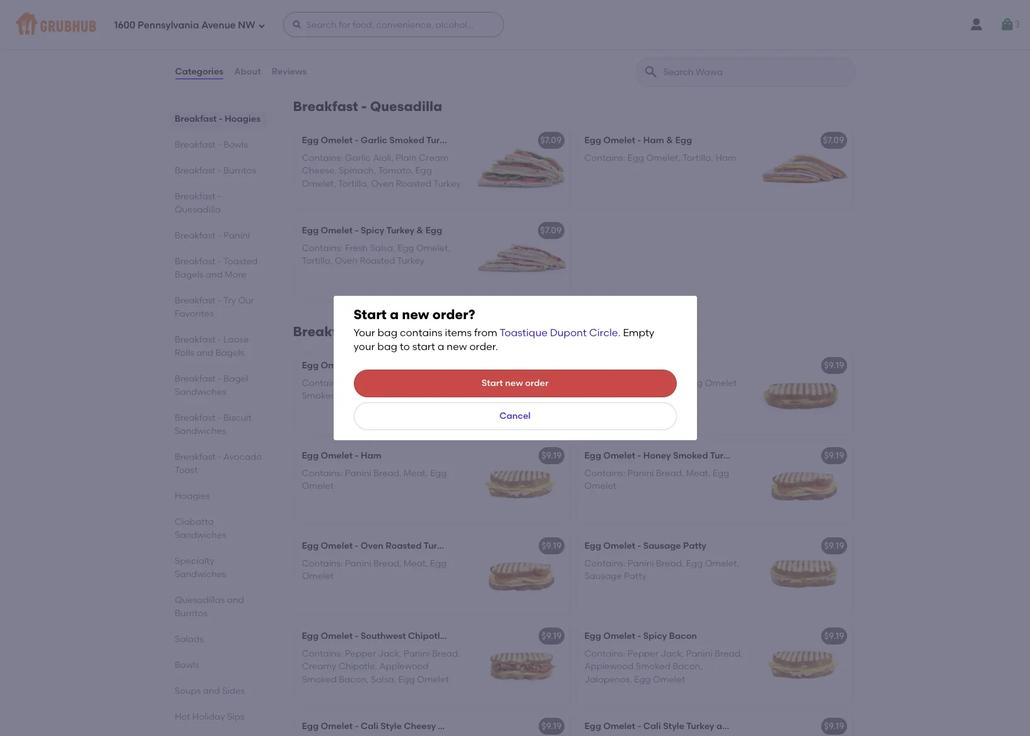 Task type: locate. For each thing, give the bounding box(es) containing it.
and right 'quesadillas'
[[227, 595, 244, 606]]

contains: inside contains: panini bread, applewood smoked bacon, egg omelet
[[302, 378, 343, 389]]

bowls up breakfast - burritos tab
[[223, 140, 248, 150]]

style down contains: pepper jack, panini bread, applewood smoked bacon, jalapenos, egg omelet
[[664, 721, 685, 732]]

1 sandwiches from the top
[[175, 387, 226, 398]]

breakfast - try our favorites tab
[[175, 294, 263, 321]]

panini down egg omelet - spicy bacon
[[687, 649, 713, 660]]

1 jack, from the left
[[378, 649, 402, 660]]

2 jack, from the left
[[661, 649, 685, 660]]

spicy
[[361, 225, 385, 236], [644, 631, 667, 642]]

tortilla
[[338, 31, 367, 41]]

breakfast - toasted bagels and more
[[175, 256, 257, 280]]

1 vertical spatial sausage
[[585, 572, 622, 582]]

1 horizontal spatial cali
[[644, 721, 661, 732]]

$9.19 for egg omelet - honey smoked turkey
[[825, 451, 845, 461]]

applewood down start
[[404, 378, 453, 389]]

bowls up soups in the bottom left of the page
[[175, 660, 199, 671]]

spicy up contains: pepper jack, panini bread, applewood smoked bacon, jalapenos, egg omelet
[[644, 631, 667, 642]]

0 horizontal spatial burritos
[[175, 609, 207, 619]]

1 vertical spatial breakfast - panini
[[293, 324, 412, 340]]

bread, for sausage
[[656, 559, 685, 569]]

avenue
[[202, 19, 236, 31]]

0 vertical spatial new
[[402, 307, 430, 323]]

omelet, inside contains: panini bread, egg omelet, sausage patty
[[705, 559, 740, 569]]

pepper up chipotle,
[[345, 649, 376, 660]]

breakfast for breakfast - hoagies tab
[[175, 114, 217, 124]]

breakfast up favorites at top left
[[175, 295, 215, 306]]

bread, inside contains: panini bread, egg omelet, sausage patty
[[656, 559, 685, 569]]

- inside breakfast - avocado toast
[[217, 452, 221, 463]]

breakfast down breakfast - panini tab
[[175, 256, 215, 267]]

contains
[[400, 327, 443, 339]]

2 horizontal spatial new
[[506, 378, 523, 389]]

0 horizontal spatial breakfast - panini
[[175, 230, 250, 241]]

sausage down the egg omelet - sausage patty
[[585, 572, 622, 582]]

bagels up favorites at top left
[[175, 270, 203, 280]]

0 vertical spatial breakfast - panini
[[175, 230, 250, 241]]

0 horizontal spatial a
[[390, 307, 399, 323]]

1 vertical spatial patty
[[624, 572, 647, 582]]

and left 'ranch'
[[717, 721, 734, 732]]

tortilla, down egg omelet - ham & egg
[[683, 153, 714, 164]]

breakfast up breakfast - bowls
[[175, 114, 217, 124]]

style left cheesy
[[381, 721, 402, 732]]

1 horizontal spatial new
[[447, 341, 467, 353]]

breakfast - panini tab
[[175, 229, 263, 242]]

breakfast inside breakfast - try our favorites
[[175, 295, 215, 306]]

tortilla, down egg omelet - spicy turkey & egg
[[302, 256, 333, 267]]

bread, inside contains: pepper jack, panini bread, applewood smoked bacon, jalapenos, egg omelet
[[715, 649, 743, 660]]

0 horizontal spatial ham
[[361, 451, 382, 461]]

contains: panini bread, meat, egg omelet down egg omelet - ham
[[302, 468, 447, 492]]

- inside breakfast - try our favorites
[[217, 295, 221, 306]]

fresh down egg omelet - spicy turkey & egg
[[345, 243, 368, 254]]

fresh up the burrito
[[387, 18, 410, 28]]

main navigation navigation
[[0, 0, 1031, 49]]

sandwiches inside breakfast - bagel sandwiches
[[175, 387, 226, 398]]

start
[[354, 307, 387, 323], [482, 378, 503, 389]]

0 horizontal spatial sausage
[[585, 572, 622, 582]]

chipotle,
[[339, 662, 378, 673]]

panini down the egg omelet - sausage patty
[[628, 559, 654, 569]]

panini inside contains: pepper jack, panini bread, applewood smoked bacon, jalapenos, egg omelet
[[687, 649, 713, 660]]

cali
[[361, 721, 379, 732], [644, 721, 661, 732]]

garlic
[[361, 135, 388, 146], [345, 153, 371, 164]]

breakfast inside breakfast - loose rolls and bagels
[[175, 335, 215, 345]]

1 vertical spatial start
[[482, 378, 503, 389]]

0 vertical spatial garlic
[[361, 135, 388, 146]]

breakfast - quesadilla tab
[[175, 190, 263, 217]]

1 vertical spatial garlic
[[345, 153, 371, 164]]

0 horizontal spatial egg omelet - egg image
[[475, 0, 570, 74]]

breakfast inside breakfast - biscuit sandwiches
[[175, 413, 215, 424]]

breakfast down rolls
[[175, 374, 215, 384]]

creamy
[[302, 662, 337, 673]]

quesadillas and burritos
[[175, 595, 244, 619]]

pepper
[[345, 649, 376, 660], [628, 649, 659, 660]]

panini up toasted
[[223, 230, 250, 241]]

start for start a new order?
[[354, 307, 387, 323]]

and inside breakfast - loose rolls and bagels
[[196, 348, 213, 359]]

contains: inside the contains: pepper jack, panini bread, creamy chipotle, applewood smoked bacon, salsa, egg omelet
[[302, 649, 343, 660]]

sandwiches up breakfast - avocado toast
[[175, 426, 226, 437]]

biscuit
[[223, 413, 251, 424]]

quesadilla
[[370, 98, 443, 114], [175, 205, 221, 215]]

pepper for spicy
[[628, 649, 659, 660]]

2 sandwiches from the top
[[175, 426, 226, 437]]

sausage
[[644, 541, 682, 552], [585, 572, 622, 582]]

0 horizontal spatial bowls
[[175, 660, 199, 671]]

0 vertical spatial salsa,
[[412, 18, 438, 28]]

contains: inside contains: panini bread, egg omelet, sausage patty
[[585, 559, 626, 569]]

and inside breakfast - toasted bagels and more
[[205, 270, 222, 280]]

egg omelet - cali style cheesy turkey and bacon image
[[475, 713, 570, 737]]

0 vertical spatial egg omelet - egg image
[[475, 0, 570, 74]]

contains: panini bread, applewood smoked bacon, egg omelet
[[302, 378, 453, 402]]

1 horizontal spatial &
[[457, 135, 464, 146]]

-
[[362, 98, 367, 114], [219, 114, 222, 124], [355, 135, 359, 146], [638, 135, 642, 146], [217, 140, 221, 150], [217, 165, 221, 176], [217, 191, 221, 202], [355, 225, 359, 236], [217, 230, 221, 241], [217, 256, 221, 267], [217, 295, 221, 306], [362, 324, 367, 340], [217, 335, 221, 345], [355, 360, 359, 371], [638, 360, 642, 371], [217, 374, 221, 384], [217, 413, 221, 424], [355, 451, 359, 461], [638, 451, 642, 461], [217, 452, 221, 463], [355, 541, 359, 552], [638, 541, 642, 552], [355, 631, 359, 642], [638, 631, 642, 642], [355, 721, 359, 732], [638, 721, 642, 732]]

bagels down loose
[[215, 348, 244, 359]]

breakfast inside breakfast - toasted bagels and more
[[175, 256, 215, 267]]

omelet inside the contains: pepper jack, panini bread, creamy chipotle, applewood smoked bacon, salsa, egg omelet
[[417, 675, 449, 685]]

bacon, down egg omelet - applewood smoked bacon
[[339, 391, 369, 402]]

1 bag from the top
[[378, 327, 398, 339]]

breakfast for breakfast - bowls tab
[[175, 140, 215, 150]]

$9.19
[[542, 360, 562, 371], [825, 360, 845, 371], [542, 451, 562, 461], [825, 451, 845, 461], [542, 541, 562, 552], [825, 541, 845, 552], [542, 631, 562, 642], [825, 631, 845, 642], [542, 721, 562, 732], [825, 721, 845, 732]]

1 vertical spatial ham
[[716, 153, 737, 164]]

2 vertical spatial salsa,
[[371, 675, 396, 685]]

quesadilla inside tab
[[175, 205, 221, 215]]

applewood inside contains: panini bread, applewood smoked bacon, egg omelet
[[404, 378, 453, 389]]

sandwiches up breakfast - biscuit sandwiches
[[175, 387, 226, 398]]

hoagies up breakfast - bowls tab
[[224, 114, 260, 124]]

egg omelet - cali style turkey and bacon ranch
[[585, 721, 794, 732]]

breakfast - panini inside tab
[[175, 230, 250, 241]]

2 vertical spatial tortilla,
[[302, 256, 333, 267]]

contains: for egg omelet - spicy turkey & egg
[[302, 243, 343, 254]]

breakfast for breakfast - quesadilla tab
[[175, 191, 215, 202]]

egg omelet - applewood smoked bacon image
[[475, 352, 570, 434]]

1 vertical spatial salsa,
[[370, 243, 396, 254]]

egg inside contains: pepper jack, panini bread, applewood smoked bacon, jalapenos, egg omelet
[[635, 675, 651, 685]]

roasted inside contains: garlic aioli, plain cream cheese, spinach, tomato, egg omelet, tortilla, oven roasted turkey
[[396, 178, 432, 189]]

1 vertical spatial roasted
[[360, 256, 395, 267]]

breakfast up breakfast - burritos
[[175, 140, 215, 150]]

panini
[[223, 230, 250, 241], [370, 324, 412, 340], [345, 378, 372, 389], [628, 378, 654, 389], [345, 468, 372, 479], [628, 468, 654, 479], [345, 559, 372, 569], [628, 559, 654, 569], [404, 649, 430, 660], [687, 649, 713, 660]]

breakfast - bowls
[[175, 140, 248, 150]]

0 horizontal spatial spicy
[[361, 225, 385, 236]]

salsa, down chipotle,
[[371, 675, 396, 685]]

magnifying glass icon image
[[644, 64, 659, 80]]

1 horizontal spatial svg image
[[1000, 17, 1016, 32]]

1 horizontal spatial egg omelet - egg image
[[758, 352, 852, 434]]

breakfast up toast
[[175, 452, 215, 463]]

0 vertical spatial breakfast - quesadilla
[[293, 98, 443, 114]]

egg omelet - southwest chipotle bacon image
[[475, 623, 570, 705]]

1 horizontal spatial bowls
[[223, 140, 248, 150]]

2 pepper from the left
[[628, 649, 659, 660]]

jack, inside the contains: pepper jack, panini bread, creamy chipotle, applewood smoked bacon, salsa, egg omelet
[[378, 649, 402, 660]]

panini inside contains: panini bread, egg omelet, sausage patty
[[628, 559, 654, 569]]

applewood inside the contains: pepper jack, panini bread, creamy chipotle, applewood smoked bacon, salsa, egg omelet
[[380, 662, 429, 673]]

panini up to
[[370, 324, 412, 340]]

meat, for ham
[[404, 468, 428, 479]]

0 vertical spatial start
[[354, 307, 387, 323]]

cali left cheesy
[[361, 721, 379, 732]]

0 horizontal spatial hoagies
[[175, 491, 210, 502]]

1 vertical spatial breakfast - quesadilla
[[175, 191, 221, 215]]

panini down chipotle
[[404, 649, 430, 660]]

0 horizontal spatial fresh
[[345, 243, 368, 254]]

pepper inside contains: pepper jack, panini bread, applewood smoked bacon, jalapenos, egg omelet
[[628, 649, 659, 660]]

1 cali from the left
[[361, 721, 379, 732]]

bacon
[[450, 360, 478, 371], [448, 631, 476, 642], [670, 631, 698, 642], [488, 721, 516, 732], [736, 721, 764, 732]]

burritos inside tab
[[223, 165, 256, 176]]

breakfast - bagel sandwiches
[[175, 374, 248, 398]]

2 bag from the top
[[378, 341, 398, 353]]

contains: panini bread, meat, egg omelet for ham
[[302, 468, 447, 492]]

1 horizontal spatial hoagies
[[224, 114, 260, 124]]

salsa, down egg omelet - spicy turkey & egg
[[370, 243, 396, 254]]

patty down the egg omelet - sausage patty
[[624, 572, 647, 582]]

contains: cheddar, fresh salsa, egg omelet, tortilla burrito button
[[294, 0, 570, 74]]

breakfast for breakfast - biscuit sandwiches tab
[[175, 413, 215, 424]]

omelet, inside contains: garlic aioli, plain cream cheese, spinach, tomato, egg omelet, tortilla, oven roasted turkey
[[302, 178, 336, 189]]

1 horizontal spatial ham
[[644, 135, 665, 146]]

oven inside contains: garlic aioli, plain cream cheese, spinach, tomato, egg omelet, tortilla, oven roasted turkey
[[371, 178, 394, 189]]

contains: panini bread, meat, egg omelet
[[302, 468, 447, 492], [585, 468, 730, 492], [302, 559, 447, 582]]

1 horizontal spatial a
[[438, 341, 445, 353]]

new inside the empty your bag to start a new order.
[[447, 341, 467, 353]]

burritos for quesadillas and burritos
[[175, 609, 207, 619]]

omelet
[[321, 135, 353, 146], [604, 135, 636, 146], [321, 225, 353, 236], [321, 360, 353, 371], [604, 360, 636, 371], [705, 378, 737, 389], [390, 391, 422, 402], [321, 451, 353, 461], [604, 451, 636, 461], [302, 481, 334, 492], [585, 481, 617, 492], [321, 541, 353, 552], [604, 541, 636, 552], [302, 572, 334, 582], [321, 631, 353, 642], [604, 631, 636, 642], [417, 675, 449, 685], [653, 675, 685, 685], [321, 721, 353, 732], [604, 721, 636, 732]]

1 vertical spatial bag
[[378, 341, 398, 353]]

burritos down 'quesadillas'
[[175, 609, 207, 619]]

breakfast - avocado toast tab
[[175, 451, 263, 477]]

style for cheesy
[[381, 721, 402, 732]]

egg omelet - egg image for contains: cheddar, fresh salsa, egg omelet, tortilla burrito
[[475, 0, 570, 74]]

1 vertical spatial tortilla,
[[338, 178, 369, 189]]

oven
[[371, 178, 394, 189], [335, 256, 358, 267], [361, 541, 384, 552]]

breakfast - biscuit sandwiches tab
[[175, 412, 263, 438]]

sandwiches down specialty
[[175, 569, 226, 580]]

garlic up aioli,
[[361, 135, 388, 146]]

$7.09 for contains: garlic aioli, plain cream cheese, spinach, tomato, egg omelet, tortilla, oven roasted turkey
[[541, 135, 562, 146]]

$9.19 for egg omelet - egg
[[825, 360, 845, 371]]

bread, for egg
[[656, 378, 685, 389]]

breakfast up breakfast - toasted bagels and more
[[175, 230, 215, 241]]

breakfast - panini up breakfast - toasted bagels and more
[[175, 230, 250, 241]]

start down order.
[[482, 378, 503, 389]]

start for start new order
[[482, 378, 503, 389]]

breakfast - quesadilla inside tab
[[175, 191, 221, 215]]

bag left to
[[378, 341, 398, 353]]

breakfast - quesadilla up egg omelet - garlic smoked turkey & egg
[[293, 98, 443, 114]]

your
[[354, 327, 375, 339]]

spicy for pepper
[[644, 631, 667, 642]]

0 horizontal spatial pepper
[[345, 649, 376, 660]]

bread, for oven
[[374, 559, 402, 569]]

breakfast - panini up your
[[293, 324, 412, 340]]

svg image
[[1000, 17, 1016, 32], [258, 22, 266, 29]]

egg omelet - spicy bacon image
[[758, 623, 852, 705]]

0 horizontal spatial quesadilla
[[175, 205, 221, 215]]

applewood up contains: panini bread, applewood smoked bacon, egg omelet
[[361, 360, 411, 371]]

smoked for egg omelet - garlic smoked turkey & egg
[[390, 135, 425, 146]]

garlic inside contains: garlic aioli, plain cream cheese, spinach, tomato, egg omelet, tortilla, oven roasted turkey
[[345, 153, 371, 164]]

smoked inside contains: panini bread, applewood smoked bacon, egg omelet
[[302, 391, 337, 402]]

contains: for egg omelet - sausage patty
[[585, 559, 626, 569]]

ciabatta
[[175, 517, 214, 528]]

1 vertical spatial fresh
[[345, 243, 368, 254]]

sausage inside contains: panini bread, egg omelet, sausage patty
[[585, 572, 622, 582]]

and left more
[[205, 270, 222, 280]]

0 horizontal spatial style
[[381, 721, 402, 732]]

0 vertical spatial roasted
[[396, 178, 432, 189]]

contains: pepper jack, panini bread, applewood smoked bacon, jalapenos, egg omelet
[[585, 649, 743, 685]]

1 vertical spatial spicy
[[644, 631, 667, 642]]

1 horizontal spatial start
[[482, 378, 503, 389]]

1 vertical spatial burritos
[[175, 609, 207, 619]]

panini down egg omelet - applewood smoked bacon
[[345, 378, 372, 389]]

0 vertical spatial fresh
[[387, 18, 410, 28]]

$9.19 for egg omelet - oven roasted turkey
[[542, 541, 562, 552]]

1 vertical spatial oven
[[335, 256, 358, 267]]

2 style from the left
[[664, 721, 685, 732]]

new left order
[[506, 378, 523, 389]]

0 vertical spatial ham
[[644, 135, 665, 146]]

bag
[[378, 327, 398, 339], [378, 341, 398, 353]]

4 sandwiches from the top
[[175, 569, 226, 580]]

1 horizontal spatial jack,
[[661, 649, 685, 660]]

1 vertical spatial egg omelet - egg image
[[758, 352, 852, 434]]

2 vertical spatial new
[[506, 378, 523, 389]]

burrito
[[369, 31, 398, 41]]

garlic up spinach,
[[345, 153, 371, 164]]

bag inside the empty your bag to start a new order.
[[378, 341, 398, 353]]

breakfast for breakfast - loose rolls and bagels tab
[[175, 335, 215, 345]]

tortilla,
[[683, 153, 714, 164], [338, 178, 369, 189], [302, 256, 333, 267]]

breakfast down reviews button
[[293, 98, 358, 114]]

burritos down breakfast - bowls tab
[[223, 165, 256, 176]]

1 vertical spatial a
[[438, 341, 445, 353]]

burritos inside quesadillas and burritos
[[175, 609, 207, 619]]

1 horizontal spatial style
[[664, 721, 685, 732]]

breakfast inside breakfast - quesadilla
[[175, 191, 215, 202]]

quesadillas and burritos tab
[[175, 594, 263, 621]]

applewood down egg omelet - southwest chipotle bacon
[[380, 662, 429, 673]]

egg omelet - garlic smoked turkey & egg
[[302, 135, 483, 146]]

order.
[[470, 341, 498, 353]]

reviews button
[[271, 49, 308, 95]]

contains: for egg omelet - garlic smoked turkey & egg
[[302, 153, 343, 164]]

breakfast down breakfast - burritos
[[175, 191, 215, 202]]

1 horizontal spatial burritos
[[223, 165, 256, 176]]

1 horizontal spatial bagels
[[215, 348, 244, 359]]

breakfast down breakfast - bagel sandwiches
[[175, 413, 215, 424]]

omelet, inside contains: cheddar, fresh salsa, egg omelet, tortilla burrito
[[302, 31, 336, 41]]

salads
[[175, 634, 204, 645]]

- inside breakfast - toasted bagels and more
[[217, 256, 221, 267]]

quesadilla up breakfast - panini tab
[[175, 205, 221, 215]]

contains: for egg omelet - ham & egg
[[585, 153, 626, 164]]

contains: panini bread, meat, egg omelet down egg omelet - oven roasted turkey
[[302, 559, 447, 582]]

contains: inside contains: pepper jack, panini bread, applewood smoked bacon, jalapenos, egg omelet
[[585, 649, 626, 660]]

0 horizontal spatial breakfast - quesadilla
[[175, 191, 221, 215]]

bacon, inside the contains: pepper jack, panini bread, creamy chipotle, applewood smoked bacon, salsa, egg omelet
[[339, 675, 369, 685]]

2 horizontal spatial tortilla,
[[683, 153, 714, 164]]

0 horizontal spatial &
[[417, 225, 424, 236]]

contains: panini bread, meat, egg omelet for honey
[[585, 468, 730, 492]]

start a new order?
[[354, 307, 476, 323]]

jack, for bacon,
[[661, 649, 685, 660]]

bread, inside contains: panini bread, applewood smoked bacon, egg omelet
[[374, 378, 402, 389]]

1 horizontal spatial spicy
[[644, 631, 667, 642]]

salsa, right cheddar,
[[412, 18, 438, 28]]

0 vertical spatial burritos
[[223, 165, 256, 176]]

bacon,
[[339, 391, 369, 402], [673, 662, 703, 673], [339, 675, 369, 685]]

1 style from the left
[[381, 721, 402, 732]]

1 vertical spatial quesadilla
[[175, 205, 221, 215]]

contains: inside contains: fresh salsa, egg omelet, tortilla, oven roasted turkey
[[302, 243, 343, 254]]

$7.09
[[541, 135, 562, 146], [823, 135, 845, 146], [541, 225, 562, 236]]

contains: panini bread, meat, egg omelet for oven
[[302, 559, 447, 582]]

jack, down egg omelet - southwest chipotle bacon
[[378, 649, 402, 660]]

and right rolls
[[196, 348, 213, 359]]

meat, for honey
[[687, 468, 711, 479]]

spicy up contains: fresh salsa, egg omelet, tortilla, oven roasted turkey
[[361, 225, 385, 236]]

applewood up jalapenos, on the right bottom of page
[[585, 662, 634, 673]]

breakfast - loose rolls and bagels tab
[[175, 333, 263, 360]]

0 vertical spatial spicy
[[361, 225, 385, 236]]

1 vertical spatial bacon,
[[673, 662, 703, 673]]

start new order
[[482, 378, 549, 389]]

egg omelet - egg image
[[475, 0, 570, 74], [758, 352, 852, 434]]

2 horizontal spatial ham
[[716, 153, 737, 164]]

bacon, down chipotle,
[[339, 675, 369, 685]]

bacon, down egg omelet - spicy bacon
[[673, 662, 703, 673]]

&
[[457, 135, 464, 146], [667, 135, 674, 146], [417, 225, 424, 236]]

2 vertical spatial ham
[[361, 451, 382, 461]]

contains: for egg omelet - ham
[[302, 468, 343, 479]]

1 vertical spatial new
[[447, 341, 467, 353]]

pepper down egg omelet - spicy bacon
[[628, 649, 659, 660]]

0 horizontal spatial jack,
[[378, 649, 402, 660]]

sausage up contains: panini bread, egg omelet, sausage patty
[[644, 541, 682, 552]]

panini down egg omelet - oven roasted turkey
[[345, 559, 372, 569]]

specialty sandwiches tab
[[175, 555, 263, 581]]

0 vertical spatial bowls
[[223, 140, 248, 150]]

quesadilla up egg omelet - garlic smoked turkey & egg
[[370, 98, 443, 114]]

egg omelet - ham & egg
[[585, 135, 693, 146]]

jack,
[[378, 649, 402, 660], [661, 649, 685, 660]]

1 vertical spatial bagels
[[215, 348, 244, 359]]

jack, inside contains: pepper jack, panini bread, applewood smoked bacon, jalapenos, egg omelet
[[661, 649, 685, 660]]

breakfast inside breakfast - avocado toast
[[175, 452, 215, 463]]

1 horizontal spatial fresh
[[387, 18, 410, 28]]

hoagies
[[224, 114, 260, 124], [175, 491, 210, 502]]

patty
[[684, 541, 707, 552], [624, 572, 647, 582]]

breakfast - bowls tab
[[175, 138, 263, 151]]

avocado
[[223, 452, 262, 463]]

start inside button
[[482, 378, 503, 389]]

0 vertical spatial patty
[[684, 541, 707, 552]]

cali down contains: pepper jack, panini bread, applewood smoked bacon, jalapenos, egg omelet
[[644, 721, 661, 732]]

0 horizontal spatial tortilla,
[[302, 256, 333, 267]]

0 vertical spatial bacon,
[[339, 391, 369, 402]]

0 vertical spatial oven
[[371, 178, 394, 189]]

2 vertical spatial bacon,
[[339, 675, 369, 685]]

breakfast - quesadilla down breakfast - burritos
[[175, 191, 221, 215]]

0 vertical spatial quesadilla
[[370, 98, 443, 114]]

panini inside tab
[[223, 230, 250, 241]]

new up contains
[[402, 307, 430, 323]]

0 horizontal spatial patty
[[624, 572, 647, 582]]

1 horizontal spatial tortilla,
[[338, 178, 369, 189]]

hoagies up ciabatta
[[175, 491, 210, 502]]

1600
[[114, 19, 136, 31]]

1 horizontal spatial pepper
[[628, 649, 659, 660]]

0 vertical spatial bag
[[378, 327, 398, 339]]

style
[[381, 721, 402, 732], [664, 721, 685, 732]]

toasted
[[223, 256, 257, 267]]

breakfast - panini
[[175, 230, 250, 241], [293, 324, 412, 340]]

turkey
[[427, 135, 455, 146], [434, 178, 461, 189], [387, 225, 415, 236], [397, 256, 425, 267], [710, 451, 739, 461], [424, 541, 452, 552], [438, 721, 466, 732], [687, 721, 715, 732]]

jalapenos,
[[585, 675, 633, 685]]

start up your
[[354, 307, 387, 323]]

style for turkey
[[664, 721, 685, 732]]

salsa, inside the contains: pepper jack, panini bread, creamy chipotle, applewood smoked bacon, salsa, egg omelet
[[371, 675, 396, 685]]

meat, for oven
[[404, 559, 428, 569]]

pepper inside the contains: pepper jack, panini bread, creamy chipotle, applewood smoked bacon, salsa, egg omelet
[[345, 649, 376, 660]]

0 horizontal spatial cali
[[361, 721, 379, 732]]

0 horizontal spatial bagels
[[175, 270, 203, 280]]

contains: inside contains: garlic aioli, plain cream cheese, spinach, tomato, egg omelet, tortilla, oven roasted turkey
[[302, 153, 343, 164]]

contains: for egg omelet - southwest chipotle bacon
[[302, 649, 343, 660]]

applewood
[[361, 360, 411, 371], [404, 378, 453, 389], [380, 662, 429, 673], [585, 662, 634, 673]]

0 horizontal spatial start
[[354, 307, 387, 323]]

0 vertical spatial bagels
[[175, 270, 203, 280]]

new down items
[[447, 341, 467, 353]]

patty inside contains: panini bread, egg omelet, sausage patty
[[624, 572, 647, 582]]

burritos
[[223, 165, 256, 176], [175, 609, 207, 619]]

contains: panini bread, meat, egg omelet down 'honey'
[[585, 468, 730, 492]]

turkey inside contains: garlic aioli, plain cream cheese, spinach, tomato, egg omelet, tortilla, oven roasted turkey
[[434, 178, 461, 189]]

bagels
[[175, 270, 203, 280], [215, 348, 244, 359]]

smoked for egg omelet - applewood smoked bacon
[[413, 360, 448, 371]]

1 pepper from the left
[[345, 649, 376, 660]]

patty up contains: panini bread, egg omelet, sausage patty
[[684, 541, 707, 552]]

order
[[526, 378, 549, 389]]

and inside quesadillas and burritos
[[227, 595, 244, 606]]

breakfast up rolls
[[175, 335, 215, 345]]

bagel
[[223, 374, 248, 384]]

breakfast inside breakfast - bagel sandwiches
[[175, 374, 215, 384]]

tortilla, down spinach,
[[338, 178, 369, 189]]

ranch
[[766, 721, 794, 732]]

jack, down egg omelet - spicy bacon
[[661, 649, 685, 660]]

$9.19 for egg omelet - applewood smoked bacon
[[542, 360, 562, 371]]

cali for cheesy
[[361, 721, 379, 732]]

0 vertical spatial sausage
[[644, 541, 682, 552]]

1 vertical spatial bowls
[[175, 660, 199, 671]]

2 cali from the left
[[644, 721, 661, 732]]

sandwiches down ciabatta
[[175, 530, 226, 541]]

and left sides
[[203, 686, 220, 697]]

smoked inside contains: pepper jack, panini bread, applewood smoked bacon, jalapenos, egg omelet
[[636, 662, 671, 673]]

omelet inside contains: panini bread, applewood smoked bacon, egg omelet
[[390, 391, 422, 402]]

1 horizontal spatial patty
[[684, 541, 707, 552]]

bag right your
[[378, 327, 398, 339]]

1 horizontal spatial quesadilla
[[370, 98, 443, 114]]

roasted
[[396, 178, 432, 189], [360, 256, 395, 267], [386, 541, 422, 552]]

breakfast down breakfast - bowls
[[175, 165, 215, 176]]

salsa, inside contains: cheddar, fresh salsa, egg omelet, tortilla burrito
[[412, 18, 438, 28]]

southwest
[[361, 631, 406, 642]]



Task type: describe. For each thing, give the bounding box(es) containing it.
egg omelet - ham image
[[475, 442, 570, 524]]

breakfast - try our favorites
[[175, 295, 254, 319]]

contains: egg omelet, tortilla, ham
[[585, 153, 737, 164]]

breakfast - burritos tab
[[175, 164, 263, 177]]

breakfast for breakfast - bagel sandwiches tab
[[175, 374, 215, 384]]

bowls inside tab
[[223, 140, 248, 150]]

breakfast - hoagies
[[175, 114, 260, 124]]

- inside breakfast - bagel sandwiches
[[217, 374, 221, 384]]

egg omelet - ham & egg image
[[758, 127, 852, 209]]

toast
[[175, 465, 198, 476]]

sides
[[222, 686, 245, 697]]

contains: fresh salsa, egg omelet, tortilla, oven roasted turkey
[[302, 243, 451, 267]]

bacon, inside contains: pepper jack, panini bread, applewood smoked bacon, jalapenos, egg omelet
[[673, 662, 703, 673]]

egg inside the contains: pepper jack, panini bread, creamy chipotle, applewood smoked bacon, salsa, egg omelet
[[399, 675, 415, 685]]

tortilla, inside contains: garlic aioli, plain cream cheese, spinach, tomato, egg omelet, tortilla, oven roasted turkey
[[338, 178, 369, 189]]

contains: inside contains: cheddar, fresh salsa, egg omelet, tortilla burrito
[[302, 18, 343, 28]]

egg omelet - spicy bacon
[[585, 631, 698, 642]]

.
[[618, 327, 621, 339]]

hoagies tab
[[175, 490, 263, 503]]

panini inside contains: panini bread, applewood smoked bacon, egg omelet
[[345, 378, 372, 389]]

about button
[[234, 49, 262, 95]]

hot holiday sips tab
[[175, 711, 263, 724]]

rolls
[[175, 348, 194, 359]]

panini inside the contains: pepper jack, panini bread, creamy chipotle, applewood smoked bacon, salsa, egg omelet
[[404, 649, 430, 660]]

specialty sandwiches
[[175, 556, 226, 580]]

- inside breakfast - loose rolls and bagels
[[217, 335, 221, 345]]

0 vertical spatial a
[[390, 307, 399, 323]]

egg omelet - egg
[[585, 360, 661, 371]]

svg image inside 3 button
[[1000, 17, 1016, 32]]

ham for $7.09
[[644, 135, 665, 146]]

a inside the empty your bag to start a new order.
[[438, 341, 445, 353]]

egg omelet - egg image for contains: panini bread, egg omelet
[[758, 352, 852, 434]]

egg omelet - ham
[[302, 451, 382, 461]]

svg image
[[292, 20, 302, 30]]

egg omelet - oven roasted turkey image
[[475, 533, 570, 615]]

turkey inside contains: fresh salsa, egg omelet, tortilla, oven roasted turkey
[[397, 256, 425, 267]]

2 vertical spatial oven
[[361, 541, 384, 552]]

ciabatta sandwiches tab
[[175, 516, 263, 542]]

breakfast - hoagies tab
[[175, 112, 263, 126]]

cheesy
[[404, 721, 436, 732]]

quesadillas
[[175, 595, 225, 606]]

0 horizontal spatial svg image
[[258, 22, 266, 29]]

favorites
[[175, 309, 213, 319]]

egg omelet - cali style turkey and bacon ranch image
[[758, 713, 852, 737]]

pennsylvania
[[138, 19, 199, 31]]

aioli,
[[373, 153, 394, 164]]

bread, for applewood
[[374, 378, 402, 389]]

empty
[[623, 327, 655, 339]]

contains: for egg omelet - oven roasted turkey
[[302, 559, 343, 569]]

egg omelet - sausage patty
[[585, 541, 707, 552]]

salads tab
[[175, 633, 263, 646]]

2 vertical spatial roasted
[[386, 541, 422, 552]]

hot holiday sips
[[175, 712, 244, 723]]

$9.19 for egg omelet - spicy bacon
[[825, 631, 845, 642]]

breakfast up your
[[293, 324, 358, 340]]

- inside breakfast - biscuit sandwiches
[[217, 413, 221, 424]]

tortilla, inside contains: fresh salsa, egg omelet, tortilla, oven roasted turkey
[[302, 256, 333, 267]]

egg inside contains: panini bread, egg omelet, sausage patty
[[687, 559, 703, 569]]

our
[[238, 295, 254, 306]]

bowls inside tab
[[175, 660, 199, 671]]

$7.09 for contains: fresh salsa, egg omelet, tortilla, oven roasted turkey
[[541, 225, 562, 236]]

tomato,
[[378, 166, 414, 176]]

honey
[[644, 451, 671, 461]]

loose
[[223, 335, 249, 345]]

bread, inside the contains: pepper jack, panini bread, creamy chipotle, applewood smoked bacon, salsa, egg omelet
[[432, 649, 460, 660]]

to
[[400, 341, 410, 353]]

chipotle
[[408, 631, 446, 642]]

ham for $9.19
[[361, 451, 382, 461]]

categories
[[175, 66, 224, 77]]

applewood inside contains: pepper jack, panini bread, applewood smoked bacon, jalapenos, egg omelet
[[585, 662, 634, 673]]

smoked for contains: panini bread, applewood smoked bacon, egg omelet
[[302, 391, 337, 402]]

$9.19 for egg omelet - sausage patty
[[825, 541, 845, 552]]

categories button
[[175, 49, 224, 95]]

breakfast - biscuit sandwiches
[[175, 413, 251, 437]]

egg omelet - cali style cheesy turkey and bacon
[[302, 721, 516, 732]]

1600 pennsylvania avenue nw
[[114, 19, 255, 31]]

panini down egg omelet - ham
[[345, 468, 372, 479]]

omelet inside contains: pepper jack, panini bread, applewood smoked bacon, jalapenos, egg omelet
[[653, 675, 685, 685]]

try
[[223, 295, 236, 306]]

sandwiches inside breakfast - biscuit sandwiches
[[175, 426, 226, 437]]

$9.19 for egg omelet - southwest chipotle bacon
[[542, 631, 562, 642]]

3 button
[[1000, 13, 1021, 36]]

breakfast for breakfast - avocado toast tab
[[175, 452, 215, 463]]

toastique
[[500, 327, 548, 339]]

breakfast for breakfast - panini tab
[[175, 230, 215, 241]]

contains: pepper jack, panini bread, creamy chipotle, applewood smoked bacon, salsa, egg omelet
[[302, 649, 460, 685]]

cancel
[[500, 411, 531, 422]]

bacon, inside contains: panini bread, applewood smoked bacon, egg omelet
[[339, 391, 369, 402]]

cancel button
[[354, 403, 677, 431]]

soups and sides tab
[[175, 685, 263, 698]]

holiday
[[192, 712, 225, 723]]

breakfast for breakfast - try our favorites tab
[[175, 295, 215, 306]]

salsa, inside contains: fresh salsa, egg omelet, tortilla, oven roasted turkey
[[370, 243, 396, 254]]

$7.09 for contains: egg omelet, tortilla, ham
[[823, 135, 845, 146]]

0 vertical spatial hoagies
[[224, 114, 260, 124]]

$9.19 for egg omelet - ham
[[542, 451, 562, 461]]

pepper for southwest
[[345, 649, 376, 660]]

contains: for egg omelet - honey smoked turkey
[[585, 468, 626, 479]]

egg omelet - oven roasted turkey
[[302, 541, 452, 552]]

egg inside contains: garlic aioli, plain cream cheese, spinach, tomato, egg omelet, tortilla, oven roasted turkey
[[416, 166, 432, 176]]

ciabatta sandwiches
[[175, 517, 226, 541]]

cheddar,
[[345, 18, 385, 28]]

breakfast - loose rolls and bagels
[[175, 335, 249, 359]]

bread, for honey
[[656, 468, 685, 479]]

egg omelet - sausage patty image
[[758, 533, 852, 615]]

fresh inside contains: fresh salsa, egg omelet, tortilla, oven roasted turkey
[[345, 243, 368, 254]]

egg inside contains: cheddar, fresh salsa, egg omelet, tortilla burrito
[[440, 18, 457, 28]]

your
[[354, 341, 375, 353]]

spicy for fresh
[[361, 225, 385, 236]]

contains: for egg omelet - egg
[[585, 378, 626, 389]]

contains: for egg omelet - spicy bacon
[[585, 649, 626, 660]]

sips
[[227, 712, 244, 723]]

breakfast - toasted bagels and more tab
[[175, 255, 263, 282]]

contains: for egg omelet - applewood smoked bacon
[[302, 378, 343, 389]]

egg omelet - applewood smoked bacon
[[302, 360, 478, 371]]

soups and sides
[[175, 686, 245, 697]]

fresh inside contains: cheddar, fresh salsa, egg omelet, tortilla burrito
[[387, 18, 410, 28]]

oven inside contains: fresh salsa, egg omelet, tortilla, oven roasted turkey
[[335, 256, 358, 267]]

smoked inside the contains: pepper jack, panini bread, creamy chipotle, applewood smoked bacon, salsa, egg omelet
[[302, 675, 337, 685]]

from
[[475, 327, 498, 339]]

items
[[445, 327, 472, 339]]

contains: panini bread, egg omelet
[[585, 378, 737, 389]]

breakfast for breakfast - toasted bagels and more tab
[[175, 256, 215, 267]]

egg omelet - honey smoked turkey image
[[758, 442, 852, 524]]

your bag contains items from toastique dupont circle .
[[354, 327, 621, 339]]

breakfast - avocado toast
[[175, 452, 262, 476]]

hot
[[175, 712, 190, 723]]

dupont
[[550, 327, 587, 339]]

burritos for breakfast - burritos
[[223, 165, 256, 176]]

panini down egg omelet - egg
[[628, 378, 654, 389]]

new inside button
[[506, 378, 523, 389]]

1 horizontal spatial breakfast - quesadilla
[[293, 98, 443, 114]]

3
[[1016, 19, 1021, 30]]

egg omelet - southwest chipotle bacon
[[302, 631, 476, 642]]

cali for turkey
[[644, 721, 661, 732]]

egg omelet - garlic smoked turkey & egg image
[[475, 127, 570, 209]]

bagels inside breakfast - loose rolls and bagels
[[215, 348, 244, 359]]

empty your bag to start a new order.
[[354, 327, 655, 353]]

spinach,
[[339, 166, 376, 176]]

1 horizontal spatial sausage
[[644, 541, 682, 552]]

egg omelet - honey smoked turkey
[[585, 451, 739, 461]]

panini down 'honey'
[[628, 468, 654, 479]]

plain
[[396, 153, 417, 164]]

omelet, inside contains: fresh salsa, egg omelet, tortilla, oven roasted turkey
[[416, 243, 451, 254]]

breakfast - bagel sandwiches tab
[[175, 372, 263, 399]]

soups
[[175, 686, 201, 697]]

bagels inside breakfast - toasted bagels and more
[[175, 270, 203, 280]]

about
[[234, 66, 261, 77]]

contains: panini bread, egg omelet, sausage patty
[[585, 559, 740, 582]]

egg inside contains: fresh salsa, egg omelet, tortilla, oven roasted turkey
[[398, 243, 414, 254]]

circle
[[590, 327, 618, 339]]

start new order button
[[354, 370, 677, 398]]

contains: cheddar, fresh salsa, egg omelet, tortilla burrito
[[302, 18, 457, 41]]

breakfast for breakfast - burritos tab
[[175, 165, 215, 176]]

1 vertical spatial hoagies
[[175, 491, 210, 502]]

start
[[413, 341, 435, 353]]

3 sandwiches from the top
[[175, 530, 226, 541]]

cheese,
[[302, 166, 337, 176]]

order?
[[433, 307, 476, 323]]

and right cheesy
[[468, 721, 485, 732]]

bread, for ham
[[374, 468, 402, 479]]

bowls tab
[[175, 659, 263, 672]]

breakfast - burritos
[[175, 165, 256, 176]]

egg inside contains: panini bread, applewood smoked bacon, egg omelet
[[371, 391, 388, 402]]

0 horizontal spatial new
[[402, 307, 430, 323]]

smoked for egg omelet - honey smoked turkey
[[673, 451, 709, 461]]

more
[[225, 270, 246, 280]]

reviews
[[272, 66, 307, 77]]

jack, for applewood
[[378, 649, 402, 660]]

roasted inside contains: fresh salsa, egg omelet, tortilla, oven roasted turkey
[[360, 256, 395, 267]]

nw
[[238, 19, 255, 31]]

contains: garlic aioli, plain cream cheese, spinach, tomato, egg omelet, tortilla, oven roasted turkey
[[302, 153, 461, 189]]

2 horizontal spatial &
[[667, 135, 674, 146]]

cream
[[419, 153, 449, 164]]

egg omelet - spicy turkey & egg image
[[475, 217, 570, 299]]



Task type: vqa. For each thing, say whether or not it's contained in the screenshot.


